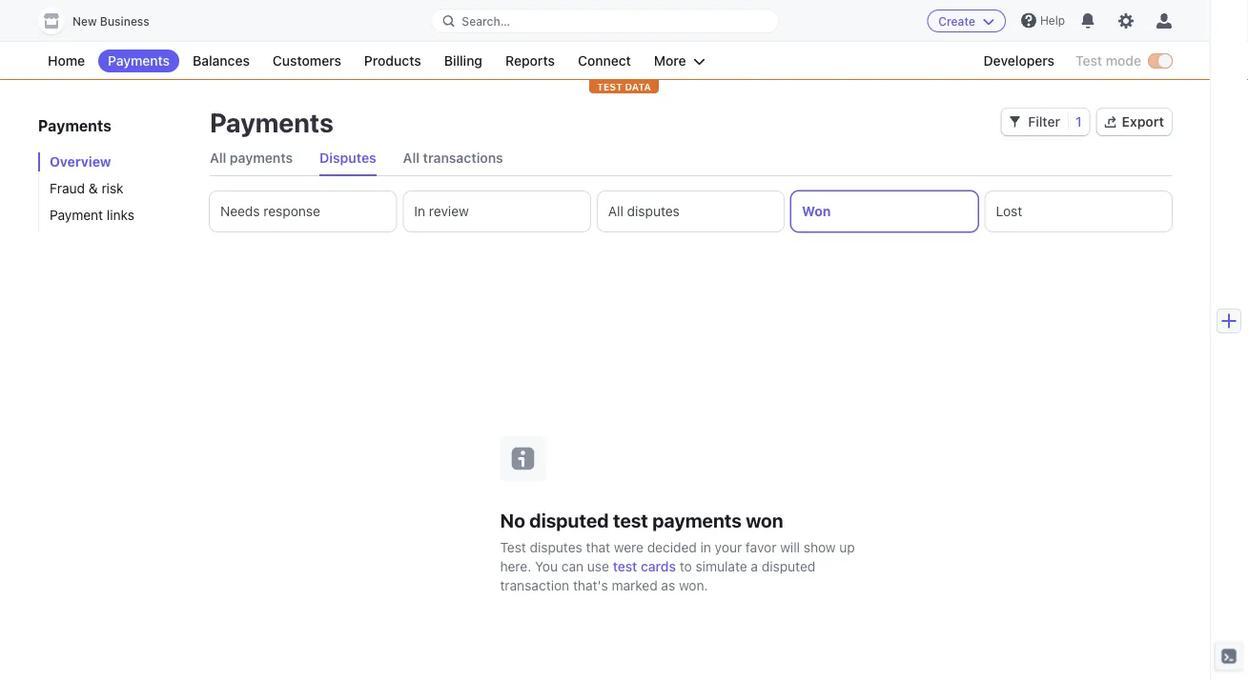 Task type: vqa. For each thing, say whether or not it's contained in the screenshot.
first
no



Task type: describe. For each thing, give the bounding box(es) containing it.
to
[[680, 559, 692, 575]]

payment
[[50, 207, 103, 223]]

no
[[500, 510, 525, 532]]

all for all payments
[[210, 150, 226, 166]]

can
[[562, 559, 584, 575]]

all for all disputes
[[608, 204, 624, 219]]

lost
[[996, 204, 1023, 219]]

won button
[[792, 192, 978, 232]]

favor
[[746, 540, 777, 556]]

1 vertical spatial payments
[[653, 510, 742, 532]]

tab list containing all payments
[[210, 141, 1172, 176]]

reports
[[505, 53, 555, 69]]

won.
[[679, 578, 708, 594]]

will
[[780, 540, 800, 556]]

Search… search field
[[431, 9, 779, 33]]

that
[[586, 540, 610, 556]]

all transactions
[[403, 150, 503, 166]]

customers
[[273, 53, 341, 69]]

lost button
[[986, 192, 1172, 232]]

that's
[[573, 578, 608, 594]]

test cards
[[613, 559, 676, 575]]

won
[[746, 510, 784, 532]]

all payments
[[210, 150, 293, 166]]

new business button
[[38, 8, 169, 34]]

&
[[89, 181, 98, 196]]

0 horizontal spatial disputed
[[530, 510, 609, 532]]

response
[[264, 204, 320, 219]]

to simulate a disputed transaction that's marked as won.
[[500, 559, 816, 594]]

test inside test cards link
[[613, 559, 637, 575]]

filter
[[1028, 114, 1061, 130]]

export button
[[1097, 109, 1172, 135]]

business
[[100, 15, 149, 28]]

fraud & risk link
[[38, 179, 191, 198]]

no disputed test payments won
[[500, 510, 784, 532]]

new business
[[72, 15, 149, 28]]

won
[[802, 204, 831, 219]]

search…
[[462, 14, 510, 28]]

a
[[751, 559, 758, 575]]

disputes for test
[[530, 540, 582, 556]]

home
[[48, 53, 85, 69]]

disputes link
[[320, 141, 376, 175]]

payments up overview
[[38, 117, 111, 135]]

as
[[661, 578, 675, 594]]

needs response button
[[210, 192, 396, 232]]

all payments link
[[210, 141, 293, 175]]

in review
[[414, 204, 469, 219]]

your
[[715, 540, 742, 556]]

fraud
[[50, 181, 85, 196]]

create
[[939, 14, 976, 28]]

in
[[701, 540, 711, 556]]

more
[[654, 53, 686, 69]]

here.
[[500, 559, 531, 575]]

connect
[[578, 53, 631, 69]]

payments link
[[98, 50, 179, 72]]

create button
[[927, 10, 1006, 32]]

svg image
[[1009, 116, 1021, 128]]

all disputes
[[608, 204, 680, 219]]

overview
[[50, 154, 111, 170]]

help button
[[1014, 5, 1073, 36]]

marked
[[612, 578, 658, 594]]

needs response
[[220, 204, 320, 219]]

customers link
[[263, 50, 351, 72]]

use
[[587, 559, 609, 575]]

1 test from the top
[[613, 510, 648, 532]]



Task type: locate. For each thing, give the bounding box(es) containing it.
test for test mode
[[1076, 53, 1103, 69]]

were
[[614, 540, 644, 556]]

help
[[1040, 14, 1065, 27]]

connect link
[[568, 50, 641, 72]]

payment links
[[50, 207, 134, 223]]

simulate
[[696, 559, 747, 575]]

disputed up that
[[530, 510, 609, 532]]

1 horizontal spatial all
[[403, 150, 420, 166]]

1 horizontal spatial payments
[[653, 510, 742, 532]]

test inside test disputes that were decided in your favor will show up here. you can use
[[500, 540, 526, 556]]

disputed inside to simulate a disputed transaction that's marked as won.
[[762, 559, 816, 575]]

balances link
[[183, 50, 259, 72]]

tab list
[[210, 141, 1172, 176], [210, 192, 1172, 232]]

0 vertical spatial disputes
[[627, 204, 680, 219]]

payments
[[230, 150, 293, 166], [653, 510, 742, 532]]

all disputes button
[[598, 192, 784, 232]]

transaction
[[500, 578, 570, 594]]

1 tab list from the top
[[210, 141, 1172, 176]]

in
[[414, 204, 425, 219]]

mode
[[1106, 53, 1142, 69]]

products link
[[355, 50, 431, 72]]

0 horizontal spatial all
[[210, 150, 226, 166]]

payment links link
[[38, 206, 191, 225]]

data
[[625, 81, 651, 92]]

fraud & risk
[[50, 181, 124, 196]]

disputes inside button
[[627, 204, 680, 219]]

developers link
[[974, 50, 1064, 72]]

payments up the needs response
[[230, 150, 293, 166]]

disputes inside test disputes that were decided in your favor will show up here. you can use
[[530, 540, 582, 556]]

payments up in
[[653, 510, 742, 532]]

0 horizontal spatial test
[[500, 540, 526, 556]]

disputes
[[320, 150, 376, 166]]

payments down the business
[[108, 53, 170, 69]]

0 vertical spatial tab list
[[210, 141, 1172, 176]]

test disputes that were decided in your favor will show up here. you can use
[[500, 540, 855, 575]]

1 vertical spatial test
[[500, 540, 526, 556]]

products
[[364, 53, 421, 69]]

test cards link
[[613, 557, 676, 577]]

links
[[107, 207, 134, 223]]

0 horizontal spatial disputes
[[530, 540, 582, 556]]

new
[[72, 15, 97, 28]]

transactions
[[423, 150, 503, 166]]

disputes for all
[[627, 204, 680, 219]]

developers
[[984, 53, 1055, 69]]

review
[[429, 204, 469, 219]]

all transactions link
[[403, 141, 503, 175]]

0 vertical spatial payments
[[230, 150, 293, 166]]

0 horizontal spatial payments
[[230, 150, 293, 166]]

1 vertical spatial tab list
[[210, 192, 1172, 232]]

1 vertical spatial test
[[613, 559, 637, 575]]

disputed
[[530, 510, 609, 532], [762, 559, 816, 575]]

up
[[840, 540, 855, 556]]

reports link
[[496, 50, 565, 72]]

1
[[1076, 114, 1082, 130]]

1 vertical spatial disputes
[[530, 540, 582, 556]]

1 horizontal spatial disputes
[[627, 204, 680, 219]]

payments up all payments
[[210, 106, 334, 138]]

tab list containing needs response
[[210, 192, 1172, 232]]

more button
[[645, 50, 715, 72]]

test left mode
[[1076, 53, 1103, 69]]

all
[[210, 150, 226, 166], [403, 150, 420, 166], [608, 204, 624, 219]]

risk
[[102, 181, 124, 196]]

decided
[[647, 540, 697, 556]]

cards
[[641, 559, 676, 575]]

test
[[613, 510, 648, 532], [613, 559, 637, 575]]

you
[[535, 559, 558, 575]]

billing link
[[435, 50, 492, 72]]

0 vertical spatial disputed
[[530, 510, 609, 532]]

billing
[[444, 53, 483, 69]]

payments
[[108, 53, 170, 69], [210, 106, 334, 138], [38, 117, 111, 135]]

test up were
[[613, 510, 648, 532]]

balances
[[193, 53, 250, 69]]

test mode
[[1076, 53, 1142, 69]]

in review button
[[404, 192, 590, 232]]

test for test disputes that were decided in your favor will show up here. you can use
[[500, 540, 526, 556]]

test data
[[597, 81, 651, 92]]

disputes
[[627, 204, 680, 219], [530, 540, 582, 556]]

export
[[1122, 114, 1164, 130]]

payments inside "payments" link
[[108, 53, 170, 69]]

2 tab list from the top
[[210, 192, 1172, 232]]

home link
[[38, 50, 94, 72]]

test
[[597, 81, 623, 92]]

disputed down 'will'
[[762, 559, 816, 575]]

Search… text field
[[431, 9, 779, 33]]

overview link
[[38, 153, 191, 172]]

test
[[1076, 53, 1103, 69], [500, 540, 526, 556]]

1 vertical spatial disputed
[[762, 559, 816, 575]]

all inside button
[[608, 204, 624, 219]]

0 vertical spatial test
[[613, 510, 648, 532]]

1 horizontal spatial disputed
[[762, 559, 816, 575]]

2 horizontal spatial all
[[608, 204, 624, 219]]

show
[[804, 540, 836, 556]]

needs
[[220, 204, 260, 219]]

1 horizontal spatial test
[[1076, 53, 1103, 69]]

0 vertical spatial test
[[1076, 53, 1103, 69]]

test down were
[[613, 559, 637, 575]]

all for all transactions
[[403, 150, 420, 166]]

2 test from the top
[[613, 559, 637, 575]]

test up here.
[[500, 540, 526, 556]]



